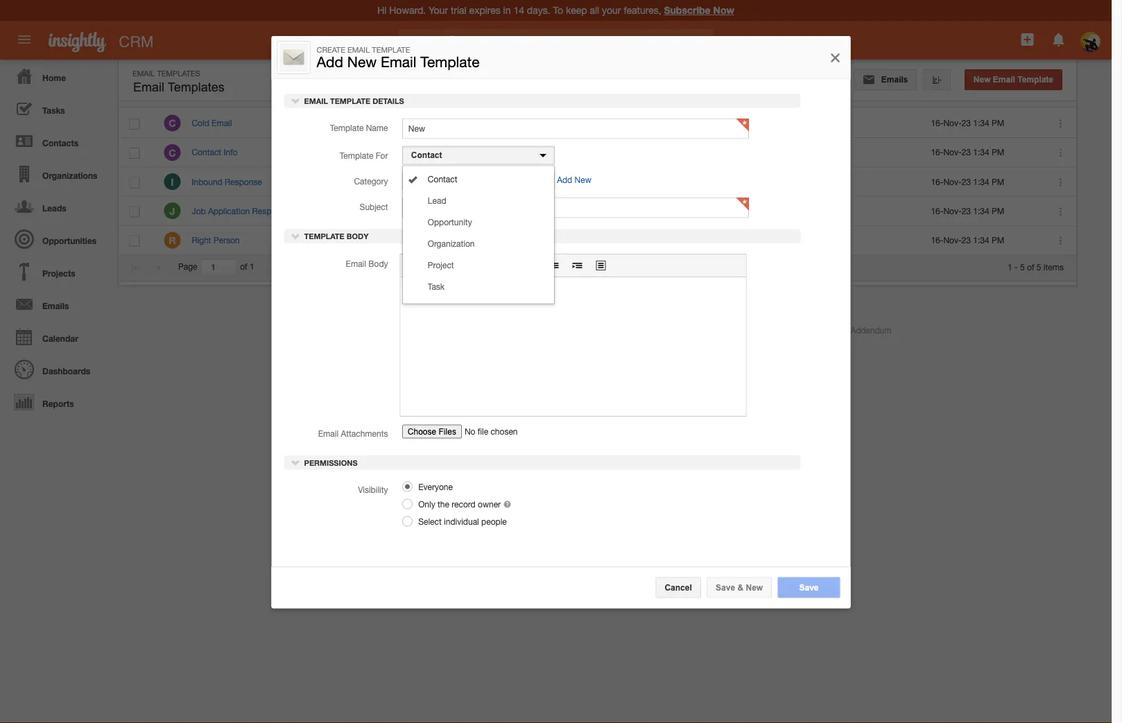 Task type: vqa. For each thing, say whether or not it's contained in the screenshot.
JAKUBOWSKI LLC
no



Task type: describe. For each thing, give the bounding box(es) containing it.
template down notifications 'icon'
[[1018, 75, 1054, 84]]

save for save
[[799, 583, 819, 592]]

do you have time to connect? link
[[325, 118, 436, 128]]

record
[[452, 500, 476, 509]]

body for template body
[[347, 232, 369, 241]]

2 5 from the left
[[1037, 262, 1041, 272]]

home link
[[3, 60, 111, 92]]

addendum
[[851, 325, 892, 335]]

Subject text field
[[402, 197, 749, 218]]

c link for contact info
[[164, 144, 181, 161]]

chevron down image for email body
[[291, 231, 301, 241]]

opportunity link
[[403, 213, 554, 231]]

opportunities link
[[3, 223, 111, 255]]

add new
[[557, 175, 591, 185]]

contact cell
[[684, 226, 816, 255]]

can
[[325, 235, 340, 245]]

right person link
[[192, 235, 247, 245]]

email template details
[[302, 96, 404, 105]]

to for c
[[392, 118, 399, 128]]

contact info link
[[192, 148, 245, 157]]

visibility
[[358, 485, 388, 495]]

thanks for connecting link
[[325, 148, 407, 157]]

you for r
[[342, 235, 356, 245]]

tasks
[[42, 105, 65, 115]]

contact inside contact "link"
[[428, 174, 457, 184]]

16-nov-23 1:34 pm cell for time
[[920, 109, 1042, 138]]

lead cell
[[684, 109, 816, 138]]

dashboards
[[42, 366, 90, 376]]

1 1 from the left
[[250, 262, 254, 272]]

application
[[208, 206, 250, 216]]

subject inside add new email template dialog
[[360, 202, 388, 212]]

c for cold email
[[169, 118, 176, 129]]

menu inside add new email template dialog
[[403, 170, 554, 299]]

only
[[418, 500, 435, 509]]

cold email link
[[192, 118, 239, 128]]

1:34 inside j row
[[973, 206, 990, 216]]

for
[[376, 151, 388, 160]]

organizations
[[42, 171, 97, 180]]

howard for i
[[457, 177, 486, 186]]

select
[[418, 517, 442, 527]]

thanks for j
[[325, 206, 352, 216]]

howard inside howard brown "cell"
[[457, 118, 486, 128]]

privacy policy link
[[721, 325, 773, 335]]

template down email template details
[[330, 123, 364, 133]]

blog
[[386, 325, 403, 335]]

r link
[[164, 232, 181, 249]]

for for j
[[354, 206, 364, 216]]

16- for time
[[931, 118, 944, 128]]

open
[[826, 89, 847, 99]]

can you point me to the right person?
[[325, 235, 466, 245]]

inbound
[[192, 177, 222, 186]]

template left point
[[304, 232, 344, 241]]

4 16-nov-23 1:34 pm cell from the top
[[920, 197, 1042, 226]]

0 horizontal spatial name
[[191, 89, 215, 99]]

right
[[192, 235, 211, 245]]

2 nov- from the top
[[944, 148, 962, 157]]

pm for me
[[992, 235, 1004, 245]]

16-nov-23 1:34 pm for time
[[931, 118, 1004, 128]]

pm for us.
[[992, 177, 1004, 186]]

navigation containing home
[[0, 60, 111, 418]]

page
[[178, 262, 197, 272]]

details
[[373, 96, 404, 105]]

select individual people
[[416, 517, 507, 527]]

23 for me
[[962, 235, 971, 245]]

email inside c row
[[212, 118, 232, 128]]

reports
[[42, 399, 74, 409]]

c for contact info
[[169, 147, 176, 158]]

general button
[[402, 172, 555, 190]]

howard brown for c
[[457, 148, 513, 157]]

lead link
[[403, 192, 554, 210]]

projects link
[[3, 255, 111, 288]]

none file field inside add new email template dialog
[[402, 424, 560, 445]]

16- inside j row
[[931, 206, 944, 216]]

2 23 from the top
[[962, 148, 971, 157]]

2 c row from the top
[[119, 138, 1076, 167]]

0 vertical spatial emails
[[879, 75, 908, 84]]

do
[[325, 118, 335, 128]]

thanks for c
[[325, 148, 352, 157]]

2 1 from the left
[[1008, 262, 1012, 272]]

body for email body
[[368, 259, 388, 268]]

us.
[[408, 177, 419, 186]]

can you point me to the right person? link
[[325, 235, 466, 245]]

thanks for contacting us. link
[[325, 177, 419, 186]]

brown for i
[[489, 177, 513, 186]]

1 vertical spatial templates
[[168, 80, 225, 94]]

refresh list image
[[751, 75, 764, 84]]

c link for cold email
[[164, 115, 181, 131]]

data
[[787, 325, 805, 335]]

contact link
[[403, 170, 554, 188]]

thanks for i
[[325, 177, 352, 186]]

email attachments
[[318, 429, 388, 438]]

lead inside lead cell
[[694, 118, 713, 128]]

16-nov-23 1:34 pm for me
[[931, 235, 1004, 245]]

items
[[1044, 262, 1064, 272]]

owner
[[478, 500, 501, 509]]

save for save & new
[[716, 583, 735, 592]]

1:34 for us.
[[973, 177, 990, 186]]

people
[[481, 517, 507, 527]]

inbound response
[[192, 177, 262, 186]]

howard for c
[[457, 148, 486, 157]]

brown for c
[[489, 148, 513, 157]]

crm
[[119, 33, 154, 50]]

r row
[[119, 226, 1076, 255]]

right person
[[192, 235, 240, 245]]

16-nov-23 1:34 pm inside j row
[[931, 206, 1004, 216]]

template left type
[[693, 89, 730, 99]]

i link
[[164, 173, 181, 190]]

email body
[[346, 259, 388, 268]]

all
[[412, 36, 423, 47]]

connect?
[[401, 118, 436, 128]]

task
[[428, 282, 445, 292]]

new up date on the right
[[974, 75, 991, 84]]

23 for time
[[962, 118, 971, 128]]

cancel button
[[656, 577, 701, 598]]

notifications image
[[1051, 31, 1067, 48]]

howard brown link for r
[[457, 235, 513, 245]]

me
[[379, 235, 391, 245]]

howard brown inside "cell"
[[457, 118, 513, 128]]

1:34 for me
[[973, 235, 990, 245]]

add new email template dialog
[[272, 36, 851, 609]]

info
[[224, 148, 238, 157]]

chevron down image
[[291, 458, 301, 468]]

1:34 for time
[[973, 118, 990, 128]]

close image
[[828, 49, 842, 66]]

thanks for applying...
[[325, 206, 405, 216]]

0 vertical spatial templates
[[157, 69, 200, 78]]

job application response
[[192, 206, 289, 216]]

1 horizontal spatial add
[[557, 175, 572, 185]]



Task type: locate. For each thing, give the bounding box(es) containing it.
row containing name
[[119, 81, 1076, 107]]

dashboards link
[[3, 353, 111, 386]]

howard brown link inside r row
[[457, 235, 513, 245]]

sales cell down the search this list... text field
[[579, 109, 684, 138]]

sales
[[593, 119, 613, 128], [593, 177, 613, 186], [593, 236, 613, 245]]

sales for i
[[593, 177, 613, 186]]

2 howard from the top
[[457, 148, 486, 157]]

0 vertical spatial chevron down image
[[291, 96, 301, 105]]

howard brown link up lead "link" in the left top of the page
[[457, 177, 513, 186]]

None radio
[[402, 482, 413, 492], [402, 499, 413, 509], [402, 516, 413, 527], [402, 482, 413, 492], [402, 499, 413, 509], [402, 516, 413, 527]]

5 right -
[[1020, 262, 1025, 272]]

1 vertical spatial response
[[252, 206, 289, 216]]

created
[[930, 89, 962, 99]]

brown inside "cell"
[[489, 118, 513, 128]]

1 vertical spatial body
[[368, 259, 388, 268]]

nov- for us.
[[944, 177, 962, 186]]

for down template for
[[354, 177, 364, 186]]

1 5 from the left
[[1020, 262, 1025, 272]]

nov- for time
[[944, 118, 962, 128]]

row
[[119, 81, 1076, 107]]

for left applying...
[[354, 206, 364, 216]]

1 left -
[[1008, 262, 1012, 272]]

template up have
[[330, 96, 370, 105]]

ok image
[[408, 175, 417, 184]]

1 vertical spatial chevron down image
[[291, 231, 301, 241]]

you right do
[[337, 118, 351, 128]]

opportunities
[[42, 236, 97, 246]]

template type
[[693, 89, 750, 99]]

None checkbox
[[129, 88, 139, 99], [129, 206, 140, 217], [129, 236, 140, 247], [129, 88, 139, 99], [129, 206, 140, 217], [129, 236, 140, 247]]

1 horizontal spatial of
[[1027, 262, 1034, 272]]

2 brown from the top
[[489, 148, 513, 157]]

1 16-nov-23 1:34 pm from the top
[[931, 118, 1004, 128]]

None file field
[[402, 424, 560, 445]]

email templates button
[[130, 77, 228, 98]]

tasks link
[[3, 92, 111, 125]]

for inside j row
[[354, 206, 364, 216]]

sales inside r row
[[593, 236, 613, 245]]

0 horizontal spatial emails
[[42, 301, 69, 311]]

for inside c row
[[354, 148, 364, 157]]

cold
[[192, 118, 209, 128]]

category inside add new email template dialog
[[354, 176, 388, 186]]

5 nov- from the top
[[944, 235, 962, 245]]

template name
[[330, 123, 388, 133]]

16-nov-23 1:34 pm inside i row
[[931, 177, 1004, 186]]

contact button
[[402, 146, 555, 165]]

contacts link
[[3, 125, 111, 157]]

howard brown link for i
[[457, 177, 513, 186]]

1 pm from the top
[[992, 118, 1004, 128]]

1 16-nov-23 1:34 pm cell from the top
[[920, 109, 1042, 138]]

template for
[[340, 151, 388, 160]]

3 howard brown link from the top
[[457, 235, 513, 245]]

1 vertical spatial the
[[438, 500, 449, 509]]

howard brown up lead "link" in the left top of the page
[[457, 177, 513, 186]]

do you have time to connect?
[[325, 118, 436, 128]]

0 vertical spatial sales
[[593, 119, 613, 128]]

4 howard from the top
[[457, 235, 486, 245]]

c row up i row
[[119, 109, 1076, 138]]

task link
[[403, 278, 554, 296]]

response inside i row
[[225, 177, 262, 186]]

c up i link
[[169, 147, 176, 158]]

save inside button
[[799, 583, 819, 592]]

Search this list... text field
[[579, 69, 735, 90]]

category up name text field
[[589, 89, 626, 99]]

brown up lead "link" in the left top of the page
[[489, 177, 513, 186]]

3 16-nov-23 1:34 pm from the top
[[931, 177, 1004, 186]]

1 c row from the top
[[119, 109, 1076, 138]]

sales inside i row
[[593, 177, 613, 186]]

now
[[713, 5, 734, 16]]

2 pm from the top
[[992, 148, 1004, 157]]

1 of from the left
[[240, 262, 247, 272]]

4 nov- from the top
[[944, 206, 962, 216]]

pm
[[992, 118, 1004, 128], [992, 148, 1004, 157], [992, 177, 1004, 186], [992, 206, 1004, 216], [992, 235, 1004, 245]]

2 16- from the top
[[931, 148, 944, 157]]

1 vertical spatial to
[[393, 235, 400, 245]]

2 thanks from the top
[[325, 177, 352, 186]]

inbound response link
[[192, 177, 269, 186]]

email
[[347, 45, 370, 54], [381, 54, 416, 71], [132, 69, 155, 78], [993, 75, 1015, 84], [133, 80, 164, 94], [304, 96, 328, 105], [212, 118, 232, 128], [346, 259, 366, 268], [318, 429, 339, 438]]

c row
[[119, 109, 1076, 138], [119, 138, 1076, 167]]

4 16- from the top
[[931, 206, 944, 216]]

save & new button
[[707, 577, 772, 598]]

nov- inside j row
[[944, 206, 962, 216]]

chevron down image left email template details
[[291, 96, 301, 105]]

add new link
[[557, 175, 591, 185]]

howard brown link down opportunity link
[[457, 235, 513, 245]]

3 brown from the top
[[489, 177, 513, 186]]

to right the time
[[392, 118, 399, 128]]

new inside button
[[746, 583, 763, 592]]

for inside i row
[[354, 177, 364, 186]]

application
[[400, 254, 747, 417]]

contact
[[192, 148, 221, 157], [411, 150, 442, 160], [428, 174, 457, 184], [694, 235, 724, 245]]

blog link
[[386, 325, 403, 335]]

howard brown cell
[[447, 109, 579, 138]]

23 inside i row
[[962, 177, 971, 186]]

2 howard brown link from the top
[[457, 177, 513, 186]]

sales cell down subject "text field"
[[579, 226, 684, 255]]

0 vertical spatial thanks
[[325, 148, 352, 157]]

0 horizontal spatial add
[[317, 54, 343, 71]]

brown down opportunity link
[[489, 235, 513, 245]]

16-nov-23 1:34 pm
[[931, 118, 1004, 128], [931, 148, 1004, 157], [931, 177, 1004, 186], [931, 206, 1004, 216], [931, 235, 1004, 245]]

1 howard brown from the top
[[457, 118, 513, 128]]

16-nov-23 1:34 pm cell for me
[[920, 226, 1042, 255]]

3 howard brown from the top
[[457, 177, 513, 186]]

5
[[1020, 262, 1025, 272], [1037, 262, 1041, 272]]

1 horizontal spatial save
[[799, 583, 819, 592]]

1 save from the left
[[716, 583, 735, 592]]

owner
[[457, 89, 483, 99]]

1 horizontal spatial subject
[[360, 202, 388, 212]]

16- for us.
[[931, 177, 944, 186]]

pm for time
[[992, 118, 1004, 128]]

0 vertical spatial body
[[347, 232, 369, 241]]

howard up lead "link" in the left top of the page
[[457, 177, 486, 186]]

category down template for
[[354, 176, 388, 186]]

projects
[[42, 268, 75, 278]]

1 howard from the top
[[457, 118, 486, 128]]

3 pm from the top
[[992, 177, 1004, 186]]

body
[[347, 232, 369, 241], [368, 259, 388, 268]]

brown inside i row
[[489, 177, 513, 186]]

j row
[[119, 197, 1076, 226]]

subscribe
[[664, 5, 711, 16]]

1 brown from the top
[[489, 118, 513, 128]]

1 thanks from the top
[[325, 148, 352, 157]]

4 1:34 from the top
[[973, 206, 990, 216]]

chevron down image left can at the left top
[[291, 231, 301, 241]]

5 pm from the top
[[992, 235, 1004, 245]]

contact inside c row
[[192, 148, 221, 157]]

cold email
[[192, 118, 232, 128]]

0 horizontal spatial of
[[240, 262, 247, 272]]

lead inside lead "link"
[[428, 196, 446, 206]]

new inside create email template add new email template
[[347, 54, 377, 71]]

for for c
[[354, 148, 364, 157]]

of down right person link
[[240, 262, 247, 272]]

organization link
[[403, 235, 554, 253]]

howard brown for r
[[457, 235, 513, 245]]

you right can at the left top
[[342, 235, 356, 245]]

2 vertical spatial sales cell
[[579, 226, 684, 255]]

1 vertical spatial category
[[354, 176, 388, 186]]

person
[[214, 235, 240, 245]]

howard down owner on the top
[[457, 118, 486, 128]]

nov- for me
[[944, 235, 962, 245]]

only the record owner
[[418, 500, 503, 509]]

2 for from the top
[[354, 177, 364, 186]]

thanks down template for
[[325, 177, 352, 186]]

0 vertical spatial you
[[337, 118, 351, 128]]

1 vertical spatial you
[[342, 235, 356, 245]]

to right me
[[393, 235, 400, 245]]

nov- inside r row
[[944, 235, 962, 245]]

3 sales cell from the top
[[579, 226, 684, 255]]

16-nov-23 1:34 pm for us.
[[931, 177, 1004, 186]]

save inside button
[[716, 583, 735, 592]]

4 16-nov-23 1:34 pm from the top
[[931, 206, 1004, 216]]

emails link down projects
[[3, 288, 111, 320]]

2 16-nov-23 1:34 pm from the top
[[931, 148, 1004, 157]]

16- inside i row
[[931, 177, 944, 186]]

&
[[738, 583, 744, 592]]

1 23 from the top
[[962, 118, 971, 128]]

brown for r
[[489, 235, 513, 245]]

to inside r row
[[393, 235, 400, 245]]

date
[[964, 89, 983, 99]]

template left for
[[340, 151, 373, 160]]

16-nov-23 1:34 pm cell
[[920, 109, 1042, 138], [920, 138, 1042, 167], [920, 167, 1042, 197], [920, 197, 1042, 226], [920, 226, 1042, 255]]

thanks inside j row
[[325, 206, 352, 216]]

leads
[[42, 203, 66, 213]]

home
[[42, 73, 66, 83]]

16- inside r row
[[931, 235, 944, 245]]

5 16-nov-23 1:34 pm cell from the top
[[920, 226, 1042, 255]]

create
[[317, 45, 345, 54]]

you inside c row
[[337, 118, 351, 128]]

0 horizontal spatial subject
[[324, 89, 354, 99]]

16-
[[931, 118, 944, 128], [931, 148, 944, 157], [931, 177, 944, 186], [931, 206, 944, 216], [931, 235, 944, 245]]

time
[[373, 118, 389, 128]]

1 chevron down image from the top
[[291, 96, 301, 105]]

name inside add new email template dialog
[[366, 123, 388, 133]]

new right the create
[[347, 54, 377, 71]]

sales up i row
[[593, 119, 613, 128]]

privacy
[[721, 325, 749, 335]]

5 left the "items"
[[1037, 262, 1041, 272]]

0 vertical spatial to
[[392, 118, 399, 128]]

add inside create email template add new email template
[[317, 54, 343, 71]]

to
[[392, 118, 399, 128], [393, 235, 400, 245]]

person?
[[436, 235, 466, 245]]

3 16- from the top
[[931, 177, 944, 186]]

you inside r row
[[342, 235, 356, 245]]

4 pm from the top
[[992, 206, 1004, 216]]

1 vertical spatial thanks
[[325, 177, 352, 186]]

lead down 'template type'
[[694, 118, 713, 128]]

3 howard from the top
[[457, 177, 486, 186]]

2 1:34 from the top
[[973, 148, 990, 157]]

processing
[[807, 325, 848, 335]]

sales right add new link
[[593, 177, 613, 186]]

row group
[[119, 109, 1076, 255]]

connecting
[[366, 148, 407, 157]]

5 23 from the top
[[962, 235, 971, 245]]

23 inside j row
[[962, 206, 971, 216]]

16-nov-23 1:34 pm cell for us.
[[920, 167, 1042, 197]]

job
[[192, 206, 206, 216]]

0 vertical spatial c link
[[164, 115, 181, 131]]

0 vertical spatial lead
[[694, 118, 713, 128]]

0 vertical spatial the
[[403, 235, 414, 245]]

the left right at the top of page
[[403, 235, 414, 245]]

3 nov- from the top
[[944, 177, 962, 186]]

sales for c
[[593, 119, 613, 128]]

created date
[[930, 89, 983, 99]]

contact inside the contact cell
[[694, 235, 724, 245]]

pm inside i row
[[992, 177, 1004, 186]]

reports link
[[3, 386, 111, 418]]

new email template
[[974, 75, 1054, 84]]

c link up i link
[[164, 144, 181, 161]]

body right can at the left top
[[347, 232, 369, 241]]

1 horizontal spatial the
[[438, 500, 449, 509]]

1 horizontal spatial lead
[[694, 118, 713, 128]]

1 vertical spatial for
[[354, 177, 364, 186]]

1 down job application response 'link'
[[250, 262, 254, 272]]

menu
[[403, 170, 554, 299]]

howard for r
[[457, 235, 486, 245]]

Search all data.... text field
[[440, 29, 714, 54]]

1 horizontal spatial 1
[[1008, 262, 1012, 272]]

subscribe now
[[664, 5, 734, 16]]

i row
[[119, 167, 1076, 197]]

howard brown link for c
[[457, 148, 513, 157]]

-
[[1015, 262, 1018, 272]]

1 horizontal spatial name
[[366, 123, 388, 133]]

lead down general
[[428, 196, 446, 206]]

toolbar inside add new email template dialog
[[401, 255, 746, 277]]

policy
[[751, 325, 773, 335]]

1 vertical spatial howard brown link
[[457, 177, 513, 186]]

application inside add new email template dialog
[[400, 254, 747, 417]]

emails inside navigation
[[42, 301, 69, 311]]

save & new
[[716, 583, 763, 592]]

save left &
[[716, 583, 735, 592]]

howard inside r row
[[457, 235, 486, 245]]

3 23 from the top
[[962, 177, 971, 186]]

the right only
[[438, 500, 449, 509]]

brown inside r row
[[489, 235, 513, 245]]

howard brown for i
[[457, 177, 513, 186]]

0 horizontal spatial lead
[[428, 196, 446, 206]]

rate
[[850, 89, 868, 99]]

thanks down do
[[325, 148, 352, 157]]

4 brown from the top
[[489, 235, 513, 245]]

type
[[732, 89, 750, 99]]

sales cell for c
[[579, 109, 684, 138]]

0 vertical spatial subject
[[324, 89, 354, 99]]

project
[[428, 260, 454, 270]]

emails
[[879, 75, 908, 84], [42, 301, 69, 311]]

0 horizontal spatial emails link
[[3, 288, 111, 320]]

howard inside i row
[[457, 177, 486, 186]]

0 horizontal spatial 5
[[1020, 262, 1025, 272]]

permissions
[[302, 459, 358, 468]]

email templates email templates
[[132, 69, 225, 94]]

2 vertical spatial thanks
[[325, 206, 352, 216]]

of right -
[[1027, 262, 1034, 272]]

0 vertical spatial for
[[354, 148, 364, 157]]

4 23 from the top
[[962, 206, 971, 216]]

response right application
[[252, 206, 289, 216]]

1 vertical spatial subject
[[360, 202, 388, 212]]

brown down howard brown "cell"
[[489, 148, 513, 157]]

chevron down image for template name
[[291, 96, 301, 105]]

1 16- from the top
[[931, 118, 944, 128]]

16-nov-23 1:34 pm inside r row
[[931, 235, 1004, 245]]

0 vertical spatial emails link
[[853, 69, 917, 90]]

c row up add new link
[[119, 138, 1076, 167]]

2 howard brown from the top
[[457, 148, 513, 157]]

navigation
[[0, 60, 111, 418]]

template body
[[302, 232, 369, 241]]

sales cell up subject "text field"
[[579, 167, 684, 197]]

for left for
[[354, 148, 364, 157]]

emails link right 'open'
[[853, 69, 917, 90]]

nov- inside i row
[[944, 177, 962, 186]]

1 c from the top
[[169, 118, 176, 129]]

chevron down image
[[291, 96, 301, 105], [291, 231, 301, 241]]

thanks up 'template body'
[[325, 206, 352, 216]]

pm inside j row
[[992, 206, 1004, 216]]

3 thanks from the top
[[325, 206, 352, 216]]

1 howard brown link from the top
[[457, 148, 513, 157]]

None checkbox
[[129, 119, 140, 130], [129, 148, 140, 159], [129, 177, 140, 188], [129, 119, 140, 130], [129, 148, 140, 159], [129, 177, 140, 188]]

new up subject "text field"
[[575, 175, 591, 185]]

data processing addendum
[[787, 325, 892, 335]]

opportunity
[[428, 217, 472, 227]]

brown
[[489, 118, 513, 128], [489, 148, 513, 157], [489, 177, 513, 186], [489, 235, 513, 245]]

0 horizontal spatial the
[[403, 235, 414, 245]]

1 vertical spatial c
[[169, 147, 176, 158]]

subject up do
[[324, 89, 354, 99]]

cell
[[816, 109, 920, 138], [579, 138, 684, 167], [684, 138, 816, 167], [816, 138, 920, 167], [684, 167, 816, 197], [816, 167, 920, 197], [447, 197, 579, 226], [579, 197, 684, 226], [684, 197, 816, 226], [816, 197, 920, 226], [816, 226, 920, 255]]

2 vertical spatial sales
[[593, 236, 613, 245]]

1 vertical spatial lead
[[428, 196, 446, 206]]

1 horizontal spatial emails link
[[853, 69, 917, 90]]

0 horizontal spatial category
[[354, 176, 388, 186]]

emails link
[[853, 69, 917, 90], [3, 288, 111, 320]]

1 vertical spatial sales
[[593, 177, 613, 186]]

howard brown link up contact "link"
[[457, 148, 513, 157]]

contacting
[[366, 177, 405, 186]]

2 c link from the top
[[164, 144, 181, 161]]

open rate
[[826, 89, 868, 99]]

pm inside r row
[[992, 235, 1004, 245]]

1 vertical spatial emails link
[[3, 288, 111, 320]]

1 c link from the top
[[164, 115, 181, 131]]

template left 'all'
[[372, 45, 410, 54]]

response up job application response 'link'
[[225, 177, 262, 186]]

howard brown inside i row
[[457, 177, 513, 186]]

contact info
[[192, 148, 238, 157]]

howard down opportunity link
[[457, 235, 486, 245]]

1 vertical spatial sales cell
[[579, 167, 684, 197]]

23 for us.
[[962, 177, 971, 186]]

1 1:34 from the top
[[973, 118, 990, 128]]

of
[[240, 262, 247, 272], [1027, 262, 1034, 272]]

sales cell for r
[[579, 226, 684, 255]]

1 - 5 of 5 items
[[1008, 262, 1064, 272]]

0 vertical spatial sales cell
[[579, 109, 684, 138]]

2 of from the left
[[1027, 262, 1034, 272]]

1 vertical spatial emails
[[42, 301, 69, 311]]

sales for r
[[593, 236, 613, 245]]

contact inside contact button
[[411, 150, 442, 160]]

have
[[353, 118, 371, 128]]

c link left cold
[[164, 115, 181, 131]]

this record will only be visible to its creator and administrators. image
[[503, 500, 511, 509]]

data processing addendum link
[[787, 325, 892, 335]]

sales down j row
[[593, 236, 613, 245]]

menu containing contact
[[403, 170, 554, 299]]

0 vertical spatial c
[[169, 118, 176, 129]]

howard brown down owner on the top
[[457, 118, 513, 128]]

right
[[417, 235, 433, 245]]

2 16-nov-23 1:34 pm cell from the top
[[920, 138, 1042, 167]]

0 vertical spatial name
[[191, 89, 215, 99]]

1:34
[[973, 118, 990, 128], [973, 148, 990, 157], [973, 177, 990, 186], [973, 206, 990, 216], [973, 235, 990, 245]]

23 inside r row
[[962, 235, 971, 245]]

0 horizontal spatial save
[[716, 583, 735, 592]]

to inside c row
[[392, 118, 399, 128]]

5 1:34 from the top
[[973, 235, 990, 245]]

sales cell
[[579, 109, 684, 138], [579, 167, 684, 197], [579, 226, 684, 255]]

privacy policy
[[721, 325, 773, 335]]

general
[[411, 176, 442, 185]]

0 vertical spatial category
[[589, 89, 626, 99]]

2 chevron down image from the top
[[291, 231, 301, 241]]

row group containing c
[[119, 109, 1076, 255]]

howard
[[457, 118, 486, 128], [457, 148, 486, 157], [457, 177, 486, 186], [457, 235, 486, 245]]

1:34 inside i row
[[973, 177, 990, 186]]

save button
[[778, 577, 840, 598]]

2 vertical spatial for
[[354, 206, 364, 216]]

0 vertical spatial howard brown link
[[457, 148, 513, 157]]

thanks inside c row
[[325, 148, 352, 157]]

1 vertical spatial c link
[[164, 144, 181, 161]]

add up subject "text field"
[[557, 175, 572, 185]]

attachments
[[341, 429, 388, 438]]

1 horizontal spatial category
[[589, 89, 626, 99]]

1 sales cell from the top
[[579, 109, 684, 138]]

body down me
[[368, 259, 388, 268]]

0 vertical spatial add
[[317, 54, 343, 71]]

new right &
[[746, 583, 763, 592]]

0 horizontal spatial 1
[[250, 262, 254, 272]]

howard brown up contact "link"
[[457, 148, 513, 157]]

3 sales from the top
[[593, 236, 613, 245]]

save right &
[[799, 583, 819, 592]]

howard brown down opportunity link
[[457, 235, 513, 245]]

1 nov- from the top
[[944, 118, 962, 128]]

1 sales from the top
[[593, 119, 613, 128]]

2 sales cell from the top
[[579, 167, 684, 197]]

thanks for connecting
[[325, 148, 407, 157]]

thanks inside i row
[[325, 177, 352, 186]]

i
[[171, 176, 174, 188]]

thanks
[[325, 148, 352, 157], [325, 177, 352, 186], [325, 206, 352, 216]]

subject down thanks for contacting us.
[[360, 202, 388, 212]]

organization
[[428, 239, 475, 249]]

16- for me
[[931, 235, 944, 245]]

c left cold
[[169, 118, 176, 129]]

1 for from the top
[[354, 148, 364, 157]]

the inside add new email template dialog
[[438, 500, 449, 509]]

0 vertical spatial response
[[225, 177, 262, 186]]

template up owner on the top
[[420, 54, 480, 71]]

1 horizontal spatial 5
[[1037, 262, 1041, 272]]

toolbar
[[401, 255, 746, 277]]

2 c from the top
[[169, 147, 176, 158]]

response inside j row
[[252, 206, 289, 216]]

everyone
[[416, 482, 453, 492]]

1:34 inside r row
[[973, 235, 990, 245]]

howard brown inside r row
[[457, 235, 513, 245]]

3 1:34 from the top
[[973, 177, 990, 186]]

sales cell for i
[[579, 167, 684, 197]]

howard up contact "link"
[[457, 148, 486, 157]]

1 vertical spatial name
[[366, 123, 388, 133]]

you for c
[[337, 118, 351, 128]]

1 horizontal spatial emails
[[879, 75, 908, 84]]

add up email template details
[[317, 54, 343, 71]]

of 1
[[240, 262, 254, 272]]

brown up contact button at left top
[[489, 118, 513, 128]]

the inside r row
[[403, 235, 414, 245]]

applying...
[[366, 206, 405, 216]]

for for i
[[354, 177, 364, 186]]

4 howard brown from the top
[[457, 235, 513, 245]]

2 sales from the top
[[593, 177, 613, 186]]

2 vertical spatial howard brown link
[[457, 235, 513, 245]]

5 16-nov-23 1:34 pm from the top
[[931, 235, 1004, 245]]

Name text field
[[402, 118, 749, 139]]

2 save from the left
[[799, 583, 819, 592]]

3 16-nov-23 1:34 pm cell from the top
[[920, 167, 1042, 197]]

3 for from the top
[[354, 206, 364, 216]]

to for r
[[393, 235, 400, 245]]

1 vertical spatial add
[[557, 175, 572, 185]]

5 16- from the top
[[931, 235, 944, 245]]



